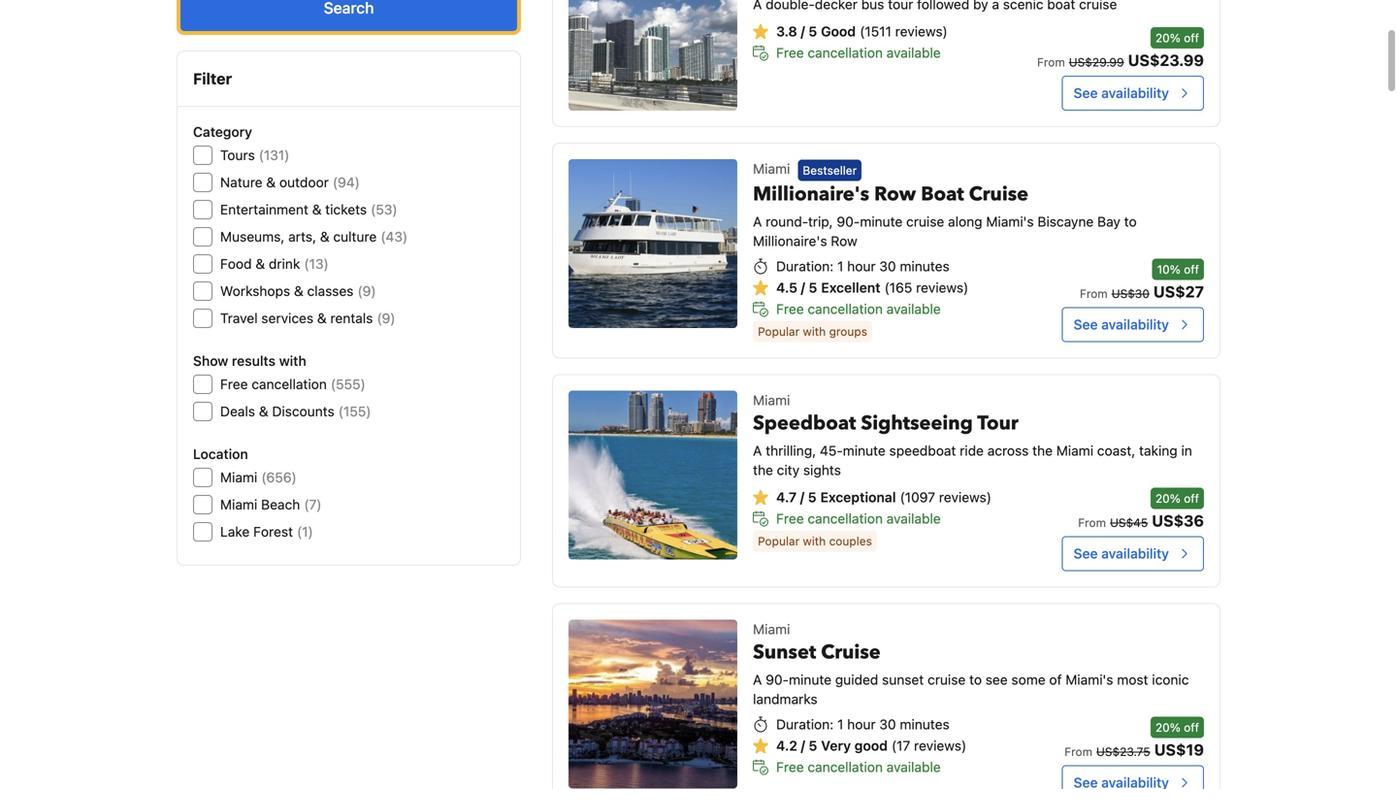 Task type: describe. For each thing, give the bounding box(es) containing it.
from us$45 us$36
[[1079, 511, 1205, 530]]

cancellation down excellent in the right top of the page
[[808, 301, 883, 317]]

across
[[988, 442, 1029, 458]]

4.5 / 5 excellent (165 reviews)
[[777, 279, 969, 295]]

reviews) for (1511 reviews)
[[896, 23, 948, 39]]

2 free cancellation available from the top
[[777, 301, 941, 317]]

(155)
[[338, 403, 371, 419]]

most
[[1118, 672, 1149, 688]]

& for outdoor
[[266, 174, 276, 190]]

miami's inside the miami sunset cruise a 90-minute guided sunset cruise to see some of miami's most iconic landmarks
[[1066, 672, 1114, 688]]

deals & discounts (155)
[[220, 403, 371, 419]]

landmarks
[[753, 691, 818, 707]]

sunset
[[882, 672, 924, 688]]

popular with groups
[[758, 325, 868, 338]]

(17
[[892, 738, 911, 754]]

from for millionaire's row boat cruise
[[1080, 287, 1108, 300]]

from us$30 us$27
[[1080, 282, 1205, 301]]

90- inside the miami sunset cruise a 90-minute guided sunset cruise to see some of miami's most iconic landmarks
[[766, 672, 789, 688]]

1 horizontal spatial row
[[875, 181, 916, 208]]

miami up round-
[[753, 161, 790, 177]]

reviews) for (1097 reviews)
[[939, 489, 992, 505]]

(43)
[[381, 229, 408, 245]]

1 see availability from the top
[[1074, 85, 1170, 101]]

of
[[1050, 672, 1062, 688]]

(7)
[[304, 496, 322, 513]]

cancellation up couples
[[808, 510, 883, 526]]

miami for sunset
[[753, 621, 790, 637]]

coast,
[[1098, 442, 1136, 458]]

4.5
[[777, 279, 798, 295]]

availability for millionaire's row boat cruise
[[1102, 316, 1170, 332]]

(1097
[[900, 489, 936, 505]]

guided
[[836, 672, 879, 688]]

very
[[822, 738, 851, 754]]

3.8
[[777, 23, 798, 39]]

2 available from the top
[[887, 301, 941, 317]]

from us$29.99 us$23.99
[[1038, 51, 1205, 69]]

1 20% from the top
[[1156, 31, 1181, 45]]

travel services & rentals (9)
[[220, 310, 396, 326]]

us$19
[[1155, 740, 1205, 759]]

20% off for sunset cruise
[[1156, 721, 1200, 734]]

tickets
[[325, 201, 367, 217]]

nature & outdoor (94)
[[220, 174, 360, 190]]

3 free cancellation available from the top
[[777, 510, 941, 526]]

show results with
[[193, 353, 306, 369]]

sunset
[[753, 639, 817, 666]]

us$23.75
[[1097, 745, 1151, 758]]

free down 4.5
[[777, 301, 804, 317]]

excellent
[[822, 279, 881, 295]]

3 available from the top
[[887, 510, 941, 526]]

sunset cruise image
[[569, 620, 738, 788]]

0 horizontal spatial row
[[831, 233, 858, 249]]

exceptional
[[821, 489, 896, 505]]

millionaire's row boat cruise a round-trip, 90-minute cruise along miami's biscayne bay to millionaire's row
[[753, 181, 1137, 249]]

free up deals
[[220, 376, 248, 392]]

0 vertical spatial (9)
[[358, 283, 376, 299]]

free down 4.2
[[777, 759, 804, 775]]

popular for popular with groups
[[758, 325, 800, 338]]

& for discounts
[[259, 403, 268, 419]]

duration: 1 hour 30 minutes for sunset
[[777, 716, 950, 732]]

ride
[[960, 442, 984, 458]]

miami's inside millionaire's row boat cruise a round-trip, 90-minute cruise along miami's biscayne bay to millionaire's row
[[987, 213, 1034, 229]]

lake
[[220, 524, 250, 540]]

to inside millionaire's row boat cruise a round-trip, 90-minute cruise along miami's biscayne bay to millionaire's row
[[1125, 213, 1137, 229]]

cancellation down good
[[808, 44, 883, 60]]

see
[[986, 672, 1008, 688]]

from for sunset cruise
[[1065, 745, 1093, 758]]

popular for popular with couples
[[758, 534, 800, 548]]

bay
[[1098, 213, 1121, 229]]

miami sunset cruise a 90-minute guided sunset cruise to see some of miami's most iconic landmarks
[[753, 621, 1189, 707]]

/ for 4.5
[[801, 279, 806, 295]]

speedboat
[[753, 410, 857, 437]]

(13)
[[304, 256, 329, 272]]

cruise inside the miami sunset cruise a 90-minute guided sunset cruise to see some of miami's most iconic landmarks
[[821, 639, 881, 666]]

tours
[[220, 147, 255, 163]]

4.7
[[777, 489, 797, 505]]

travel
[[220, 310, 258, 326]]

couples
[[830, 534, 873, 548]]

30 for cruise
[[880, 716, 897, 732]]

hour for sunset
[[848, 716, 876, 732]]

minutes for cruise
[[900, 716, 950, 732]]

cruise inside the miami sunset cruise a 90-minute guided sunset cruise to see some of miami's most iconic landmarks
[[928, 672, 966, 688]]

1 vertical spatial the
[[753, 462, 774, 478]]

groups
[[830, 325, 868, 338]]

cruise inside millionaire's row boat cruise a round-trip, 90-minute cruise along miami's biscayne bay to millionaire's row
[[907, 213, 945, 229]]

free down 4.7
[[777, 510, 804, 526]]

4.7 / 5 exceptional (1097 reviews)
[[777, 489, 992, 505]]

3.8 / 5 good (1511 reviews)
[[777, 23, 948, 39]]

(555)
[[331, 376, 366, 392]]

10% off
[[1158, 262, 1200, 276]]

culture
[[333, 229, 377, 245]]

drink
[[269, 256, 300, 272]]

reviews) right (17
[[914, 738, 967, 754]]

food
[[220, 256, 252, 272]]

cancellation up the deals & discounts (155)
[[252, 376, 327, 392]]

to inside the miami sunset cruise a 90-minute guided sunset cruise to see some of miami's most iconic landmarks
[[970, 672, 982, 688]]

sightseeing
[[861, 410, 973, 437]]

bus and boat sightseeing tour image
[[569, 0, 738, 111]]

results
[[232, 353, 276, 369]]

discounts
[[272, 403, 335, 419]]

cancellation down very on the right bottom of the page
[[808, 759, 883, 775]]

boat
[[921, 181, 965, 208]]

miami speedboat sightseeing tour a thrilling, 45-minute speedboat ride across the miami coast, taking in the city sights
[[753, 392, 1193, 478]]

4.2 / 5 very good (17 reviews)
[[777, 738, 967, 754]]

services
[[261, 310, 314, 326]]

us$36
[[1152, 511, 1205, 530]]

(94)
[[333, 174, 360, 190]]

arts,
[[288, 229, 316, 245]]

taking
[[1140, 442, 1178, 458]]

see for millionaire's row boat cruise
[[1074, 316, 1098, 332]]

(53)
[[371, 201, 398, 217]]

a for millionaire's row boat cruise
[[753, 213, 762, 229]]

iconic
[[1152, 672, 1189, 688]]

round-
[[766, 213, 808, 229]]

reviews) for (165 reviews)
[[916, 279, 969, 295]]

2 millionaire's from the top
[[753, 233, 828, 249]]

from inside the 'from us$29.99 us$23.99'
[[1038, 55, 1066, 69]]

millionaire's row boat cruise image
[[569, 159, 738, 328]]

city
[[777, 462, 800, 478]]

from for speedboat sightseeing tour
[[1079, 516, 1107, 529]]

see availability for speedboat sightseeing tour
[[1074, 545, 1170, 561]]



Task type: locate. For each thing, give the bounding box(es) containing it.
miami up lake
[[220, 496, 258, 513]]

1 see from the top
[[1074, 85, 1098, 101]]

miami down location
[[220, 469, 258, 485]]

duration: 1 hour 30 minutes up good
[[777, 716, 950, 732]]

0 vertical spatial see availability
[[1074, 85, 1170, 101]]

1 millionaire's from the top
[[753, 181, 870, 208]]

cruise inside millionaire's row boat cruise a round-trip, 90-minute cruise along miami's biscayne bay to millionaire's row
[[969, 181, 1029, 208]]

cancellation
[[808, 44, 883, 60], [808, 301, 883, 317], [252, 376, 327, 392], [808, 510, 883, 526], [808, 759, 883, 775]]

miami for speedboat
[[753, 392, 790, 408]]

2 30 from the top
[[880, 716, 897, 732]]

to
[[1125, 213, 1137, 229], [970, 672, 982, 688]]

us$23.99
[[1129, 51, 1205, 69]]

2 vertical spatial 20%
[[1156, 721, 1181, 734]]

3 see availability from the top
[[1074, 545, 1170, 561]]

20% off up us$19
[[1156, 721, 1200, 734]]

2 vertical spatial minute
[[789, 672, 832, 688]]

nature
[[220, 174, 263, 190]]

/ for 4.2
[[801, 738, 806, 754]]

& for drink
[[256, 256, 265, 272]]

from us$23.75 us$19
[[1065, 740, 1205, 759]]

miami for beach
[[220, 496, 258, 513]]

0 vertical spatial 1
[[838, 258, 844, 274]]

2 vertical spatial a
[[753, 672, 762, 688]]

0 vertical spatial a
[[753, 213, 762, 229]]

0 vertical spatial with
[[803, 325, 826, 338]]

30 for boat
[[880, 258, 897, 274]]

tour
[[978, 410, 1019, 437]]

20% off for speedboat sightseeing tour
[[1156, 491, 1200, 505]]

0 vertical spatial 30
[[880, 258, 897, 274]]

(9)
[[358, 283, 376, 299], [377, 310, 396, 326]]

see
[[1074, 85, 1098, 101], [1074, 316, 1098, 332], [1074, 545, 1098, 561]]

minute inside millionaire's row boat cruise a round-trip, 90-minute cruise along miami's biscayne bay to millionaire's row
[[860, 213, 903, 229]]

2 off from the top
[[1184, 262, 1200, 276]]

0 vertical spatial cruise
[[907, 213, 945, 229]]

from left us$30
[[1080, 287, 1108, 300]]

duration: up 4.5
[[777, 258, 834, 274]]

miami inside the miami sunset cruise a 90-minute guided sunset cruise to see some of miami's most iconic landmarks
[[753, 621, 790, 637]]

millionaire's down round-
[[753, 233, 828, 249]]

0 horizontal spatial 90-
[[766, 672, 789, 688]]

miami (656)
[[220, 469, 297, 485]]

3 availability from the top
[[1102, 545, 1170, 561]]

30 up (17
[[880, 716, 897, 732]]

0 vertical spatial duration: 1 hour 30 minutes
[[777, 258, 950, 274]]

4 available from the top
[[887, 759, 941, 775]]

from left us$23.75
[[1065, 745, 1093, 758]]

1 vertical spatial with
[[279, 353, 306, 369]]

lake forest (1)
[[220, 524, 313, 540]]

5 for 4.5 / 5
[[809, 279, 818, 295]]

deals
[[220, 403, 255, 419]]

from left us$29.99
[[1038, 55, 1066, 69]]

1 minutes from the top
[[900, 258, 950, 274]]

a left thrilling,
[[753, 442, 762, 458]]

workshops
[[220, 283, 290, 299]]

5 left good
[[809, 23, 817, 39]]

1 vertical spatial cruise
[[821, 639, 881, 666]]

20% off up us$36
[[1156, 491, 1200, 505]]

off up us$19
[[1184, 721, 1200, 734]]

availability
[[1102, 85, 1170, 101], [1102, 316, 1170, 332], [1102, 545, 1170, 561]]

4 off from the top
[[1184, 721, 1200, 734]]

availability down us$30
[[1102, 316, 1170, 332]]

0 vertical spatial minutes
[[900, 258, 950, 274]]

row left boat
[[875, 181, 916, 208]]

hour
[[848, 258, 876, 274], [848, 716, 876, 732]]

duration:
[[777, 258, 834, 274], [777, 716, 834, 732]]

/ for 4.7
[[800, 489, 805, 505]]

0 horizontal spatial to
[[970, 672, 982, 688]]

with left groups
[[803, 325, 826, 338]]

reviews)
[[896, 23, 948, 39], [916, 279, 969, 295], [939, 489, 992, 505], [914, 738, 967, 754]]

cruise up along
[[969, 181, 1029, 208]]

2 vertical spatial with
[[803, 534, 826, 548]]

2 vertical spatial availability
[[1102, 545, 1170, 561]]

miami left coast,
[[1057, 442, 1094, 458]]

duration: up 4.2
[[777, 716, 834, 732]]

see availability down us$45
[[1074, 545, 1170, 561]]

0 vertical spatial the
[[1033, 442, 1053, 458]]

1 vertical spatial 1
[[838, 716, 844, 732]]

20% up us$19
[[1156, 721, 1181, 734]]

miami beach (7)
[[220, 496, 322, 513]]

free cancellation available down exceptional
[[777, 510, 941, 526]]

row
[[875, 181, 916, 208], [831, 233, 858, 249]]

0 horizontal spatial cruise
[[821, 639, 881, 666]]

1 vertical spatial duration:
[[777, 716, 834, 732]]

minute inside the miami sunset cruise a 90-minute guided sunset cruise to see some of miami's most iconic landmarks
[[789, 672, 832, 688]]

20% up us$23.99
[[1156, 31, 1181, 45]]

2 availability from the top
[[1102, 316, 1170, 332]]

rentals
[[330, 310, 373, 326]]

0 vertical spatial 90-
[[837, 213, 860, 229]]

0 vertical spatial 20%
[[1156, 31, 1181, 45]]

a
[[753, 213, 762, 229], [753, 442, 762, 458], [753, 672, 762, 688]]

off right 10%
[[1184, 262, 1200, 276]]

popular with couples
[[758, 534, 873, 548]]

show
[[193, 353, 228, 369]]

1 vertical spatial minute
[[843, 442, 886, 458]]

outdoor
[[280, 174, 329, 190]]

1 vertical spatial 20%
[[1156, 491, 1181, 505]]

duration: 1 hour 30 minutes for row
[[777, 258, 950, 274]]

to right bay
[[1125, 213, 1137, 229]]

1 vertical spatial a
[[753, 442, 762, 458]]

0 vertical spatial 20% off
[[1156, 31, 1200, 45]]

speedboat sightseeing tour image
[[569, 391, 738, 559]]

off for sunset cruise
[[1184, 721, 1200, 734]]

30 up '(165'
[[880, 258, 897, 274]]

minute up landmarks
[[789, 672, 832, 688]]

1 30 from the top
[[880, 258, 897, 274]]

90- right trip,
[[837, 213, 860, 229]]

millionaire's
[[753, 181, 870, 208], [753, 233, 828, 249]]

miami up sunset on the right bottom
[[753, 621, 790, 637]]

minutes up (17
[[900, 716, 950, 732]]

0 vertical spatial availability
[[1102, 85, 1170, 101]]

& right deals
[[259, 403, 268, 419]]

category
[[193, 124, 252, 140]]

5 for 4.7 / 5
[[808, 489, 817, 505]]

& down classes
[[317, 310, 327, 326]]

reviews) down "ride"
[[939, 489, 992, 505]]

2 20% from the top
[[1156, 491, 1181, 505]]

20% for sunset cruise
[[1156, 721, 1181, 734]]

a inside the miami sunset cruise a 90-minute guided sunset cruise to see some of miami's most iconic landmarks
[[753, 672, 762, 688]]

available down '(165'
[[887, 301, 941, 317]]

& right arts,
[[320, 229, 330, 245]]

1
[[838, 258, 844, 274], [838, 716, 844, 732]]

see availability
[[1074, 85, 1170, 101], [1074, 316, 1170, 332], [1074, 545, 1170, 561]]

forest
[[253, 524, 293, 540]]

0 horizontal spatial the
[[753, 462, 774, 478]]

10%
[[1158, 262, 1181, 276]]

2 hour from the top
[[848, 716, 876, 732]]

/ for 3.8
[[801, 23, 805, 39]]

miami
[[753, 161, 790, 177], [753, 392, 790, 408], [1057, 442, 1094, 458], [220, 469, 258, 485], [220, 496, 258, 513], [753, 621, 790, 637]]

a inside "miami speedboat sightseeing tour a thrilling, 45-minute speedboat ride across the miami coast, taking in the city sights"
[[753, 442, 762, 458]]

0 vertical spatial cruise
[[969, 181, 1029, 208]]

in
[[1182, 442, 1193, 458]]

see availability down us$30
[[1074, 316, 1170, 332]]

duration: for row
[[777, 258, 834, 274]]

with
[[803, 325, 826, 338], [279, 353, 306, 369], [803, 534, 826, 548]]

entertainment
[[220, 201, 309, 217]]

reviews) right '(165'
[[916, 279, 969, 295]]

1 free cancellation available from the top
[[777, 44, 941, 60]]

1 a from the top
[[753, 213, 762, 229]]

& left the drink in the top of the page
[[256, 256, 265, 272]]

from inside from us$45 us$36
[[1079, 516, 1107, 529]]

2 duration: from the top
[[777, 716, 834, 732]]

/
[[801, 23, 805, 39], [801, 279, 806, 295], [800, 489, 805, 505], [801, 738, 806, 754]]

2 see from the top
[[1074, 316, 1098, 332]]

reviews) right (1511
[[896, 23, 948, 39]]

1 vertical spatial duration: 1 hour 30 minutes
[[777, 716, 950, 732]]

(9) up rentals
[[358, 283, 376, 299]]

/ right 4.5
[[801, 279, 806, 295]]

with left couples
[[803, 534, 826, 548]]

millionaire's up trip,
[[753, 181, 870, 208]]

1 vertical spatial (9)
[[377, 310, 396, 326]]

0 vertical spatial popular
[[758, 325, 800, 338]]

good
[[855, 738, 888, 754]]

off for speedboat sightseeing tour
[[1184, 491, 1200, 505]]

us$45
[[1111, 516, 1149, 529]]

20% up us$36
[[1156, 491, 1181, 505]]

20% off up us$23.99
[[1156, 31, 1200, 45]]

filter
[[193, 69, 232, 88]]

a up landmarks
[[753, 672, 762, 688]]

5 for 3.8 / 5
[[809, 23, 817, 39]]

1 horizontal spatial (9)
[[377, 310, 396, 326]]

1 vertical spatial 20% off
[[1156, 491, 1200, 505]]

0 vertical spatial row
[[875, 181, 916, 208]]

2 20% off from the top
[[1156, 491, 1200, 505]]

1 vertical spatial popular
[[758, 534, 800, 548]]

2 vertical spatial see
[[1074, 545, 1098, 561]]

& up "museums, arts, & culture (43)"
[[312, 201, 322, 217]]

1 20% off from the top
[[1156, 31, 1200, 45]]

1 up excellent in the right top of the page
[[838, 258, 844, 274]]

(1)
[[297, 524, 313, 540]]

free cancellation available down the 3.8 / 5 good (1511 reviews)
[[777, 44, 941, 60]]

2 popular from the top
[[758, 534, 800, 548]]

free cancellation (555)
[[220, 376, 366, 392]]

1 horizontal spatial the
[[1033, 442, 1053, 458]]

0 vertical spatial hour
[[848, 258, 876, 274]]

0 horizontal spatial (9)
[[358, 283, 376, 299]]

1 for sunset
[[838, 716, 844, 732]]

row down trip,
[[831, 233, 858, 249]]

workshops & classes (9)
[[220, 283, 376, 299]]

miami's right of
[[1066, 672, 1114, 688]]

bestseller
[[803, 163, 857, 177]]

3 see from the top
[[1074, 545, 1098, 561]]

5 right 4.7
[[808, 489, 817, 505]]

cruise
[[969, 181, 1029, 208], [821, 639, 881, 666]]

availability down us$45
[[1102, 545, 1170, 561]]

off up us$36
[[1184, 491, 1200, 505]]

sights
[[804, 462, 841, 478]]

& for tickets
[[312, 201, 322, 217]]

90-
[[837, 213, 860, 229], [766, 672, 789, 688]]

from left us$45
[[1079, 516, 1107, 529]]

classes
[[307, 283, 354, 299]]

1 1 from the top
[[838, 258, 844, 274]]

1 vertical spatial availability
[[1102, 316, 1170, 332]]

minute up exceptional
[[843, 442, 886, 458]]

beach
[[261, 496, 300, 513]]

1 off from the top
[[1184, 31, 1200, 45]]

2 see availability from the top
[[1074, 316, 1170, 332]]

1 vertical spatial millionaire's
[[753, 233, 828, 249]]

with up free cancellation (555)
[[279, 353, 306, 369]]

2 a from the top
[[753, 442, 762, 458]]

1 duration: 1 hour 30 minutes from the top
[[777, 258, 950, 274]]

1 vertical spatial row
[[831, 233, 858, 249]]

available down (1511
[[887, 44, 941, 60]]

1 vertical spatial cruise
[[928, 672, 966, 688]]

& up travel services & rentals (9)
[[294, 283, 304, 299]]

see down from us$45 us$36 on the right
[[1074, 545, 1098, 561]]

cruise up guided
[[821, 639, 881, 666]]

good
[[821, 23, 856, 39]]

off
[[1184, 31, 1200, 45], [1184, 262, 1200, 276], [1184, 491, 1200, 505], [1184, 721, 1200, 734]]

0 vertical spatial to
[[1125, 213, 1137, 229]]

hour up good
[[848, 716, 876, 732]]

1 vertical spatial to
[[970, 672, 982, 688]]

a for speedboat sightseeing tour
[[753, 442, 762, 458]]

trip,
[[808, 213, 833, 229]]

5 for 4.2 / 5
[[809, 738, 818, 754]]

45-
[[820, 442, 843, 458]]

hour for row
[[848, 258, 876, 274]]

5 right 4.5
[[809, 279, 818, 295]]

3 20% from the top
[[1156, 721, 1181, 734]]

1 up very on the right bottom of the page
[[838, 716, 844, 732]]

0 vertical spatial miami's
[[987, 213, 1034, 229]]

/ right 4.7
[[800, 489, 805, 505]]

30
[[880, 258, 897, 274], [880, 716, 897, 732]]

food & drink (13)
[[220, 256, 329, 272]]

see for speedboat sightseeing tour
[[1074, 545, 1098, 561]]

0 vertical spatial see
[[1074, 85, 1098, 101]]

20% for speedboat sightseeing tour
[[1156, 491, 1181, 505]]

3 off from the top
[[1184, 491, 1200, 505]]

free down 3.8
[[777, 44, 804, 60]]

see down us$29.99
[[1074, 85, 1098, 101]]

us$29.99
[[1069, 55, 1125, 69]]

from
[[1038, 55, 1066, 69], [1080, 287, 1108, 300], [1079, 516, 1107, 529], [1065, 745, 1093, 758]]

miami up speedboat
[[753, 392, 790, 408]]

3 a from the top
[[753, 672, 762, 688]]

tours (131)
[[220, 147, 290, 163]]

from inside from us$30 us$27
[[1080, 287, 1108, 300]]

1 vertical spatial see availability
[[1074, 316, 1170, 332]]

0 vertical spatial minute
[[860, 213, 903, 229]]

(656)
[[261, 469, 297, 485]]

& for classes
[[294, 283, 304, 299]]

(131)
[[259, 147, 290, 163]]

4 free cancellation available from the top
[[777, 759, 941, 775]]

free cancellation available down excellent in the right top of the page
[[777, 301, 941, 317]]

1 vertical spatial see
[[1074, 316, 1098, 332]]

1 hour from the top
[[848, 258, 876, 274]]

hour up excellent in the right top of the page
[[848, 258, 876, 274]]

cruise down boat
[[907, 213, 945, 229]]

/ right 4.2
[[801, 738, 806, 754]]

1 horizontal spatial miami's
[[1066, 672, 1114, 688]]

popular
[[758, 325, 800, 338], [758, 534, 800, 548]]

minutes
[[900, 258, 950, 274], [900, 716, 950, 732]]

90- inside millionaire's row boat cruise a round-trip, 90-minute cruise along miami's biscayne bay to millionaire's row
[[837, 213, 860, 229]]

20% off
[[1156, 31, 1200, 45], [1156, 491, 1200, 505], [1156, 721, 1200, 734]]

1 vertical spatial hour
[[848, 716, 876, 732]]

popular down 4.5
[[758, 325, 800, 338]]

see availability for millionaire's row boat cruise
[[1074, 316, 1170, 332]]

2 vertical spatial see availability
[[1074, 545, 1170, 561]]

a inside millionaire's row boat cruise a round-trip, 90-minute cruise along miami's biscayne bay to millionaire's row
[[753, 213, 762, 229]]

1 vertical spatial 90-
[[766, 672, 789, 688]]

0 horizontal spatial miami's
[[987, 213, 1034, 229]]

off for millionaire's row boat cruise
[[1184, 262, 1200, 276]]

duration: for sunset
[[777, 716, 834, 732]]

1 horizontal spatial cruise
[[969, 181, 1029, 208]]

2 vertical spatial 20% off
[[1156, 721, 1200, 734]]

1 available from the top
[[887, 44, 941, 60]]

1 duration: from the top
[[777, 258, 834, 274]]

/ right 3.8
[[801, 23, 805, 39]]

museums, arts, & culture (43)
[[220, 229, 408, 245]]

from inside from us$23.75 us$19
[[1065, 745, 1093, 758]]

biscayne
[[1038, 213, 1094, 229]]

us$27
[[1154, 282, 1205, 301]]

entertainment & tickets (53)
[[220, 201, 398, 217]]

availability for speedboat sightseeing tour
[[1102, 545, 1170, 561]]

see down from us$30 us$27
[[1074, 316, 1098, 332]]

90- up landmarks
[[766, 672, 789, 688]]

0 vertical spatial millionaire's
[[753, 181, 870, 208]]

1 horizontal spatial to
[[1125, 213, 1137, 229]]

5 left very on the right bottom of the page
[[809, 738, 818, 754]]

1 availability from the top
[[1102, 85, 1170, 101]]

minute inside "miami speedboat sightseeing tour a thrilling, 45-minute speedboat ride across the miami coast, taking in the city sights"
[[843, 442, 886, 458]]

availability down the 'from us$29.99 us$23.99'
[[1102, 85, 1170, 101]]

a left round-
[[753, 213, 762, 229]]

the left city
[[753, 462, 774, 478]]

to left see
[[970, 672, 982, 688]]

3 20% off from the top
[[1156, 721, 1200, 734]]

thrilling,
[[766, 442, 816, 458]]

(9) right rentals
[[377, 310, 396, 326]]

duration: 1 hour 30 minutes up 4.5 / 5 excellent (165 reviews)
[[777, 258, 950, 274]]

1 vertical spatial 30
[[880, 716, 897, 732]]

1 popular from the top
[[758, 325, 800, 338]]

minutes for boat
[[900, 258, 950, 274]]

available down (1097
[[887, 510, 941, 526]]

cruise right sunset
[[928, 672, 966, 688]]

(1511
[[860, 23, 892, 39]]

1 for row
[[838, 258, 844, 274]]

2 1 from the top
[[838, 716, 844, 732]]

popular down 4.7
[[758, 534, 800, 548]]

4.2
[[777, 738, 798, 754]]

see availability down the 'from us$29.99 us$23.99'
[[1074, 85, 1170, 101]]

with for popular with groups
[[803, 325, 826, 338]]

with for popular with couples
[[803, 534, 826, 548]]

0 vertical spatial duration:
[[777, 258, 834, 274]]

2 duration: 1 hour 30 minutes from the top
[[777, 716, 950, 732]]

1 vertical spatial minutes
[[900, 716, 950, 732]]

miami's right along
[[987, 213, 1034, 229]]

off up us$23.99
[[1184, 31, 1200, 45]]

along
[[948, 213, 983, 229]]

1 horizontal spatial 90-
[[837, 213, 860, 229]]

free cancellation available
[[777, 44, 941, 60], [777, 301, 941, 317], [777, 510, 941, 526], [777, 759, 941, 775]]

miami for (656)
[[220, 469, 258, 485]]

2 minutes from the top
[[900, 716, 950, 732]]

1 vertical spatial miami's
[[1066, 672, 1114, 688]]

cruise
[[907, 213, 945, 229], [928, 672, 966, 688]]



Task type: vqa. For each thing, say whether or not it's contained in the screenshot.


